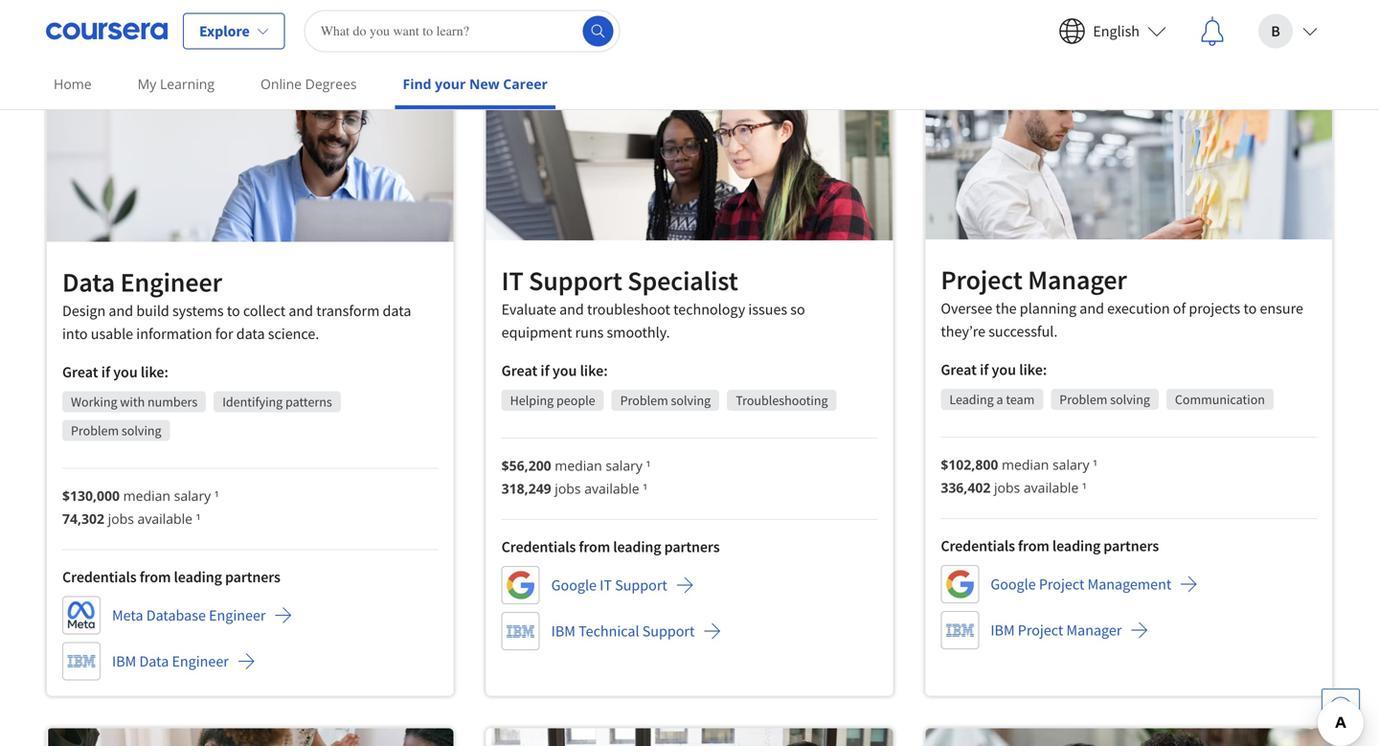 Task type: locate. For each thing, give the bounding box(es) containing it.
helping
[[510, 392, 554, 409]]

leading
[[950, 391, 994, 408]]

0 horizontal spatial jobs
[[108, 509, 134, 528]]

from up google it support link
[[579, 538, 610, 557]]

engineer down meta database engineer
[[172, 652, 229, 671]]

available inside $102,800 median salary ¹ 336,402 jobs available ¹
[[1024, 478, 1079, 497]]

manager up planning
[[1028, 263, 1127, 296]]

problem down working on the left bottom
[[71, 422, 119, 439]]

available right 336,402
[[1024, 478, 1079, 497]]

2 horizontal spatial partners
[[1104, 536, 1159, 556]]

identifying patterns
[[222, 393, 332, 410]]

1 horizontal spatial ibm
[[551, 622, 576, 641]]

data up "design"
[[62, 265, 115, 299]]

data right transform
[[383, 301, 411, 320]]

jobs inside $56,200 median salary ¹ 318,249 jobs available ¹
[[555, 480, 581, 498]]

2 horizontal spatial jobs
[[994, 478, 1020, 497]]

0 vertical spatial project
[[941, 263, 1023, 296]]

support for it
[[615, 576, 667, 595]]

you for specialist
[[553, 361, 577, 380]]

0 vertical spatial support
[[529, 264, 622, 298]]

and
[[1080, 299, 1104, 318], [559, 300, 584, 319], [109, 301, 133, 320], [289, 301, 313, 320]]

you
[[992, 360, 1016, 379], [553, 361, 577, 380], [113, 362, 138, 381]]

What do you want to learn? text field
[[304, 10, 620, 52]]

build
[[136, 301, 169, 320]]

salary inside $102,800 median salary ¹ 336,402 jobs available ¹
[[1053, 455, 1090, 474]]

0 horizontal spatial median
[[123, 486, 171, 505]]

so
[[790, 300, 805, 319]]

my learning link
[[130, 62, 222, 105]]

jobs right 74,302
[[108, 509, 134, 528]]

318,249
[[502, 480, 551, 498]]

1 horizontal spatial leading
[[613, 538, 661, 557]]

google for specialist
[[551, 576, 597, 595]]

to
[[1244, 299, 1257, 318], [227, 301, 240, 320]]

leading for design
[[174, 567, 222, 586]]

ibm technical support link
[[502, 612, 722, 651]]

data down "database"
[[139, 652, 169, 671]]

data
[[383, 301, 411, 320], [236, 324, 265, 343]]

1 horizontal spatial available
[[584, 480, 639, 498]]

project for ibm
[[1018, 621, 1064, 640]]

credentials for specialist
[[502, 538, 576, 557]]

you up people
[[553, 361, 577, 380]]

1 horizontal spatial you
[[553, 361, 577, 380]]

issues
[[748, 300, 787, 319]]

project up ibm project manager
[[1039, 575, 1085, 594]]

online
[[261, 75, 302, 93]]

2 horizontal spatial great if you like:
[[941, 360, 1047, 379]]

1 horizontal spatial problem solving
[[620, 392, 711, 409]]

of
[[1173, 299, 1186, 318]]

science.
[[268, 324, 319, 343]]

my learning
[[138, 75, 215, 93]]

salary for oversee
[[1053, 455, 1090, 474]]

partners up meta database engineer
[[225, 567, 280, 586]]

available for design
[[137, 509, 193, 528]]

problem for manager
[[1060, 391, 1108, 408]]

jobs inside $102,800 median salary ¹ 336,402 jobs available ¹
[[994, 478, 1020, 497]]

to left ensure at the top
[[1244, 299, 1257, 318]]

problem solving
[[1060, 391, 1150, 408], [620, 392, 711, 409], [71, 422, 162, 439]]

2 vertical spatial project
[[1018, 621, 1064, 640]]

credentials
[[941, 536, 1015, 556], [502, 538, 576, 557], [62, 567, 137, 586]]

0 horizontal spatial credentials
[[62, 567, 137, 586]]

2 horizontal spatial if
[[980, 360, 989, 379]]

1 horizontal spatial like:
[[580, 361, 608, 380]]

great if you like: for specialist
[[502, 361, 608, 380]]

available
[[1024, 478, 1079, 497], [584, 480, 639, 498], [137, 509, 193, 528]]

ibm down google project management link
[[991, 621, 1015, 640]]

like: up numbers
[[141, 362, 169, 381]]

problem solving right team
[[1060, 391, 1150, 408]]

and up usable
[[109, 301, 133, 320]]

median inside $130,000 median salary ¹ 74,302 jobs available ¹
[[123, 486, 171, 505]]

manager down google project management
[[1067, 621, 1122, 640]]

0 horizontal spatial available
[[137, 509, 193, 528]]

you for design
[[113, 362, 138, 381]]

336,402
[[941, 478, 991, 497]]

google up technical
[[551, 576, 597, 595]]

median inside $56,200 median salary ¹ 318,249 jobs available ¹
[[555, 457, 602, 475]]

median right $102,800
[[1002, 455, 1049, 474]]

1 vertical spatial it
[[600, 576, 612, 595]]

0 vertical spatial manager
[[1028, 263, 1127, 296]]

available for oversee
[[1024, 478, 1079, 497]]

credentials for design
[[62, 567, 137, 586]]

0 horizontal spatial from
[[140, 567, 171, 586]]

support
[[529, 264, 622, 298], [615, 576, 667, 595], [642, 622, 695, 641]]

problem solving for support
[[620, 392, 711, 409]]

great if you like: up leading a team at the bottom right of the page
[[941, 360, 1047, 379]]

problem solving down the smoothly. on the top of the page
[[620, 392, 711, 409]]

available right 318,249
[[584, 480, 639, 498]]

2 horizontal spatial like:
[[1019, 360, 1047, 379]]

credentials down 318,249
[[502, 538, 576, 557]]

great
[[941, 360, 977, 379], [502, 361, 538, 380], [62, 362, 98, 381]]

1 horizontal spatial from
[[579, 538, 610, 557]]

2 horizontal spatial available
[[1024, 478, 1079, 497]]

jobs for oversee
[[994, 478, 1020, 497]]

engineer for ibm data engineer
[[172, 652, 229, 671]]

leading up google project management
[[1053, 536, 1101, 556]]

leading up meta database engineer
[[174, 567, 222, 586]]

credentials down 336,402
[[941, 536, 1015, 556]]

patterns
[[285, 393, 332, 410]]

0 vertical spatial engineer
[[120, 265, 222, 299]]

online degrees link
[[253, 62, 364, 105]]

1 horizontal spatial salary
[[606, 457, 643, 475]]

people
[[557, 392, 595, 409]]

1 vertical spatial data
[[139, 652, 169, 671]]

great if you like:
[[941, 360, 1047, 379], [502, 361, 608, 380], [62, 362, 169, 381]]

1 horizontal spatial credentials from leading partners
[[502, 538, 720, 557]]

partners for it support specialist
[[664, 538, 720, 557]]

like: up people
[[580, 361, 608, 380]]

salary for specialist
[[606, 457, 643, 475]]

partners up google it support
[[664, 538, 720, 557]]

0 horizontal spatial leading
[[174, 567, 222, 586]]

troubleshooting
[[736, 392, 828, 409]]

credentials from leading partners up google it support
[[502, 538, 720, 557]]

credentials from leading partners up google project management link
[[941, 536, 1159, 556]]

degrees
[[305, 75, 357, 93]]

smoothly.
[[607, 323, 670, 342]]

1 horizontal spatial great if you like:
[[502, 361, 608, 380]]

2 horizontal spatial problem
[[1060, 391, 1108, 408]]

2 vertical spatial engineer
[[172, 652, 229, 671]]

meta database engineer link
[[62, 596, 293, 634]]

0 horizontal spatial problem solving
[[71, 422, 162, 439]]

2 vertical spatial support
[[642, 622, 695, 641]]

available inside $56,200 median salary ¹ 318,249 jobs available ¹
[[584, 480, 639, 498]]

from up google project management link
[[1018, 536, 1050, 556]]

project down google project management link
[[1018, 621, 1064, 640]]

equipment
[[502, 323, 572, 342]]

jobs inside $130,000 median salary ¹ 74,302 jobs available ¹
[[108, 509, 134, 528]]

data right for
[[236, 324, 265, 343]]

salary inside $130,000 median salary ¹ 74,302 jobs available ¹
[[174, 486, 211, 505]]

partners
[[1104, 536, 1159, 556], [664, 538, 720, 557], [225, 567, 280, 586]]

great up leading
[[941, 360, 977, 379]]

if for design
[[101, 362, 110, 381]]

database
[[146, 606, 206, 625]]

like: up team
[[1019, 360, 1047, 379]]

solving down the working with numbers
[[122, 422, 162, 439]]

1 vertical spatial engineer
[[209, 606, 266, 625]]

1 horizontal spatial problem
[[620, 392, 668, 409]]

ibm for oversee
[[991, 621, 1015, 640]]

2 horizontal spatial leading
[[1053, 536, 1101, 556]]

0 horizontal spatial to
[[227, 301, 240, 320]]

transform
[[316, 301, 380, 320]]

it support specialist evaluate and troubleshoot technology issues so equipment runs smoothly.
[[502, 264, 805, 342]]

0 horizontal spatial ibm
[[112, 652, 136, 671]]

into
[[62, 324, 88, 343]]

engineer right "database"
[[209, 606, 266, 625]]

1 horizontal spatial credentials
[[502, 538, 576, 557]]

1 horizontal spatial jobs
[[555, 480, 581, 498]]

0 horizontal spatial it
[[502, 264, 524, 298]]

2 horizontal spatial credentials from leading partners
[[941, 536, 1159, 556]]

median for design
[[123, 486, 171, 505]]

0 horizontal spatial solving
[[122, 422, 162, 439]]

if up helping people
[[541, 361, 550, 380]]

jobs for specialist
[[555, 480, 581, 498]]

0 vertical spatial data
[[62, 265, 115, 299]]

support up ibm technical support
[[615, 576, 667, 595]]

0 horizontal spatial credentials from leading partners
[[62, 567, 280, 586]]

leading for oversee
[[1053, 536, 1101, 556]]

0 horizontal spatial data
[[236, 324, 265, 343]]

great up working on the left bottom
[[62, 362, 98, 381]]

$56,200
[[502, 457, 551, 475]]

0 horizontal spatial google
[[551, 576, 597, 595]]

2 horizontal spatial from
[[1018, 536, 1050, 556]]

problem down the smoothly. on the top of the page
[[620, 392, 668, 409]]

and inside it support specialist evaluate and troubleshoot technology issues so equipment runs smoothly.
[[559, 300, 584, 319]]

0 horizontal spatial salary
[[174, 486, 211, 505]]

great if you like: for design
[[62, 362, 169, 381]]

usable
[[91, 324, 133, 343]]

it up evaluate
[[502, 264, 524, 298]]

jobs for design
[[108, 509, 134, 528]]

ensure
[[1260, 299, 1304, 318]]

ibm data engineer link
[[62, 642, 256, 680]]

1 horizontal spatial partners
[[664, 538, 720, 557]]

None search field
[[304, 10, 620, 52]]

ibm left technical
[[551, 622, 576, 641]]

solving left troubleshooting at bottom right
[[671, 392, 711, 409]]

support up runs
[[529, 264, 622, 298]]

1 horizontal spatial to
[[1244, 299, 1257, 318]]

2 horizontal spatial ibm
[[991, 621, 1015, 640]]

0 horizontal spatial partners
[[225, 567, 280, 586]]

1 horizontal spatial great
[[502, 361, 538, 380]]

google up ibm project manager link on the bottom right of the page
[[991, 575, 1036, 594]]

you up a
[[992, 360, 1016, 379]]

online degrees
[[261, 75, 357, 93]]

2 horizontal spatial you
[[992, 360, 1016, 379]]

successful.
[[989, 322, 1058, 341]]

0 horizontal spatial you
[[113, 362, 138, 381]]

great if you like: up helping people
[[502, 361, 608, 380]]

partners for project manager
[[1104, 536, 1159, 556]]

1 horizontal spatial if
[[541, 361, 550, 380]]

it support specialist image
[[486, 73, 893, 241]]

0 horizontal spatial like:
[[141, 362, 169, 381]]

evaluate
[[502, 300, 556, 319]]

project manager oversee the planning and execution of projects to ensure they're successful.
[[941, 263, 1304, 341]]

support right technical
[[642, 622, 695, 641]]

it up technical
[[600, 576, 612, 595]]

problem for support
[[620, 392, 668, 409]]

$56,200 median salary ¹ 318,249 jobs available ¹
[[502, 457, 651, 498]]

and right planning
[[1080, 299, 1104, 318]]

credentials from leading partners
[[941, 536, 1159, 556], [502, 538, 720, 557], [62, 567, 280, 586]]

1 horizontal spatial median
[[555, 457, 602, 475]]

median right $130,000 at left bottom
[[123, 486, 171, 505]]

great if you like: up with
[[62, 362, 169, 381]]

problem right team
[[1060, 391, 1108, 408]]

2 horizontal spatial solving
[[1110, 391, 1150, 408]]

0 horizontal spatial data
[[62, 265, 115, 299]]

and inside project manager oversee the planning and execution of projects to ensure they're successful.
[[1080, 299, 1104, 318]]

it
[[502, 264, 524, 298], [600, 576, 612, 595]]

median
[[1002, 455, 1049, 474], [555, 457, 602, 475], [123, 486, 171, 505]]

working with numbers
[[71, 393, 198, 410]]

0 horizontal spatial great
[[62, 362, 98, 381]]

1 vertical spatial support
[[615, 576, 667, 595]]

0 vertical spatial it
[[502, 264, 524, 298]]

jobs right 318,249
[[555, 480, 581, 498]]

2 horizontal spatial credentials
[[941, 536, 1015, 556]]

problem solving down with
[[71, 422, 162, 439]]

1 vertical spatial project
[[1039, 575, 1085, 594]]

engineer
[[120, 265, 222, 299], [209, 606, 266, 625], [172, 652, 229, 671]]

great for data
[[62, 362, 98, 381]]

engineer up build on the left top
[[120, 265, 222, 299]]

from up "database"
[[140, 567, 171, 586]]

credentials up meta
[[62, 567, 137, 586]]

explore button
[[183, 13, 285, 49]]

google
[[991, 575, 1036, 594], [551, 576, 597, 595]]

¹
[[1093, 455, 1098, 474], [646, 457, 651, 475], [1082, 478, 1087, 497], [643, 480, 648, 498], [214, 486, 219, 505], [196, 509, 201, 528]]

0 horizontal spatial if
[[101, 362, 110, 381]]

management
[[1088, 575, 1172, 594]]

leading up google it support
[[613, 538, 661, 557]]

2 horizontal spatial problem solving
[[1060, 391, 1150, 408]]

solving left the communication
[[1110, 391, 1150, 408]]

jobs right 336,402
[[994, 478, 1020, 497]]

2 horizontal spatial salary
[[1053, 455, 1090, 474]]

to up for
[[227, 301, 240, 320]]

partners for data engineer
[[225, 567, 280, 586]]

project for google
[[1039, 575, 1085, 594]]

2 horizontal spatial median
[[1002, 455, 1049, 474]]

it inside it support specialist evaluate and troubleshoot technology issues so equipment runs smoothly.
[[502, 264, 524, 298]]

you up with
[[113, 362, 138, 381]]

ibm down meta
[[112, 652, 136, 671]]

oversee
[[941, 299, 993, 318]]

if up leading a team at the bottom right of the page
[[980, 360, 989, 379]]

available right 74,302
[[137, 509, 193, 528]]

1 horizontal spatial google
[[991, 575, 1036, 594]]

partners up management
[[1104, 536, 1159, 556]]

ibm
[[991, 621, 1015, 640], [551, 622, 576, 641], [112, 652, 136, 671]]

credentials from leading partners up "database"
[[62, 567, 280, 586]]

engineer inside the data engineer design and build systems to collect and transform data into usable information for data science.
[[120, 265, 222, 299]]

engineer for meta database engineer
[[209, 606, 266, 625]]

0 vertical spatial data
[[383, 301, 411, 320]]

available inside $130,000 median salary ¹ 74,302 jobs available ¹
[[137, 509, 193, 528]]

and up runs
[[559, 300, 584, 319]]

median right $56,200
[[555, 457, 602, 475]]

project up "oversee" on the right of the page
[[941, 263, 1023, 296]]

0 horizontal spatial great if you like:
[[62, 362, 169, 381]]

2 horizontal spatial great
[[941, 360, 977, 379]]

salary inside $56,200 median salary ¹ 318,249 jobs available ¹
[[606, 457, 643, 475]]

$130,000
[[62, 486, 120, 505]]

meta
[[112, 606, 143, 625]]

if up working on the left bottom
[[101, 362, 110, 381]]

median inside $102,800 median salary ¹ 336,402 jobs available ¹
[[1002, 455, 1049, 474]]

1 vertical spatial data
[[236, 324, 265, 343]]

1 horizontal spatial solving
[[671, 392, 711, 409]]

great up helping
[[502, 361, 538, 380]]

1 horizontal spatial it
[[600, 576, 612, 595]]



Task type: describe. For each thing, give the bounding box(es) containing it.
support for technical
[[642, 622, 695, 641]]

from for specialist
[[579, 538, 610, 557]]

1 vertical spatial manager
[[1067, 621, 1122, 640]]

find your new career link
[[395, 62, 555, 109]]

google project management link
[[941, 565, 1198, 603]]

0 horizontal spatial problem
[[71, 422, 119, 439]]

english button
[[1043, 0, 1182, 62]]

runs
[[575, 323, 604, 342]]

google it support link
[[502, 566, 694, 605]]

project manager image
[[926, 73, 1332, 239]]

ibm project manager
[[991, 621, 1122, 640]]

available for specialist
[[584, 480, 639, 498]]

they're
[[941, 322, 986, 341]]

solving for project manager
[[1110, 391, 1150, 408]]

support inside it support specialist evaluate and troubleshoot technology issues so equipment runs smoothly.
[[529, 264, 622, 298]]

project inside project manager oversee the planning and execution of projects to ensure they're successful.
[[941, 263, 1023, 296]]

data engineer design and build systems to collect and transform data into usable information for data science.
[[62, 265, 411, 343]]

to inside the data engineer design and build systems to collect and transform data into usable information for data science.
[[227, 301, 240, 320]]

google it support
[[551, 576, 667, 595]]

b button
[[1243, 0, 1333, 62]]

meta database engineer
[[112, 606, 266, 625]]

from for oversee
[[1018, 536, 1050, 556]]

you for oversee
[[992, 360, 1016, 379]]

your
[[435, 75, 466, 93]]

planning
[[1020, 299, 1077, 318]]

learning
[[160, 75, 215, 93]]

working
[[71, 393, 117, 410]]

74,302
[[62, 509, 104, 528]]

$102,800
[[941, 455, 998, 474]]

career
[[503, 75, 548, 93]]

problem solving for manager
[[1060, 391, 1150, 408]]

google for oversee
[[991, 575, 1036, 594]]

team
[[1006, 391, 1035, 408]]

ibm data engineer
[[112, 652, 229, 671]]

coursera image
[[46, 16, 168, 46]]

troubleshoot
[[587, 300, 670, 319]]

credentials from leading partners for design
[[62, 567, 280, 586]]

data engineer role image
[[47, 73, 454, 242]]

communication
[[1175, 391, 1265, 408]]

salary for design
[[174, 486, 211, 505]]

great if you like: for oversee
[[941, 360, 1047, 379]]

like: for oversee
[[1019, 360, 1047, 379]]

1 horizontal spatial data
[[139, 652, 169, 671]]

identifying
[[222, 393, 283, 410]]

design
[[62, 301, 106, 320]]

with
[[120, 393, 145, 410]]

$130,000 median salary ¹ 74,302 jobs available ¹
[[62, 486, 219, 528]]

find your new career
[[403, 75, 548, 93]]

leading for specialist
[[613, 538, 661, 557]]

b
[[1271, 22, 1280, 41]]

ibm technical support
[[551, 622, 695, 641]]

like: for design
[[141, 362, 169, 381]]

home
[[54, 75, 92, 93]]

find
[[403, 75, 432, 93]]

median for specialist
[[555, 457, 602, 475]]

information
[[136, 324, 212, 343]]

manager inside project manager oversee the planning and execution of projects to ensure they're successful.
[[1028, 263, 1127, 296]]

ibm for design
[[112, 652, 136, 671]]

help center image
[[1329, 696, 1352, 719]]

leading a team
[[950, 391, 1035, 408]]

from for design
[[140, 567, 171, 586]]

the
[[996, 299, 1017, 318]]

new
[[469, 75, 500, 93]]

like: for specialist
[[580, 361, 608, 380]]

for
[[215, 324, 233, 343]]

a
[[997, 391, 1003, 408]]

systems
[[172, 301, 224, 320]]

and up science.
[[289, 301, 313, 320]]

credentials for oversee
[[941, 536, 1015, 556]]

to inside project manager oversee the planning and execution of projects to ensure they're successful.
[[1244, 299, 1257, 318]]

1 horizontal spatial data
[[383, 301, 411, 320]]

specialist
[[628, 264, 738, 298]]

solving for it support specialist
[[671, 392, 711, 409]]

credentials from leading partners for specialist
[[502, 538, 720, 557]]

home link
[[46, 62, 99, 105]]

explore
[[199, 22, 250, 41]]

technical
[[579, 622, 639, 641]]

if for specialist
[[541, 361, 550, 380]]

if for oversee
[[980, 360, 989, 379]]

$102,800 median salary ¹ 336,402 jobs available ¹
[[941, 455, 1098, 497]]

google project management
[[991, 575, 1172, 594]]

great for project
[[941, 360, 977, 379]]

english
[[1093, 22, 1140, 41]]

ibm project manager link
[[941, 611, 1149, 649]]

my
[[138, 75, 156, 93]]

projects
[[1189, 299, 1241, 318]]

median for oversee
[[1002, 455, 1049, 474]]

numbers
[[147, 393, 198, 410]]

execution
[[1107, 299, 1170, 318]]

technology
[[673, 300, 745, 319]]

helping people
[[510, 392, 595, 409]]

ibm for specialist
[[551, 622, 576, 641]]

credentials from leading partners for oversee
[[941, 536, 1159, 556]]

collect
[[243, 301, 286, 320]]

data inside the data engineer design and build systems to collect and transform data into usable information for data science.
[[62, 265, 115, 299]]

great for it
[[502, 361, 538, 380]]



Task type: vqa. For each thing, say whether or not it's contained in the screenshot.


